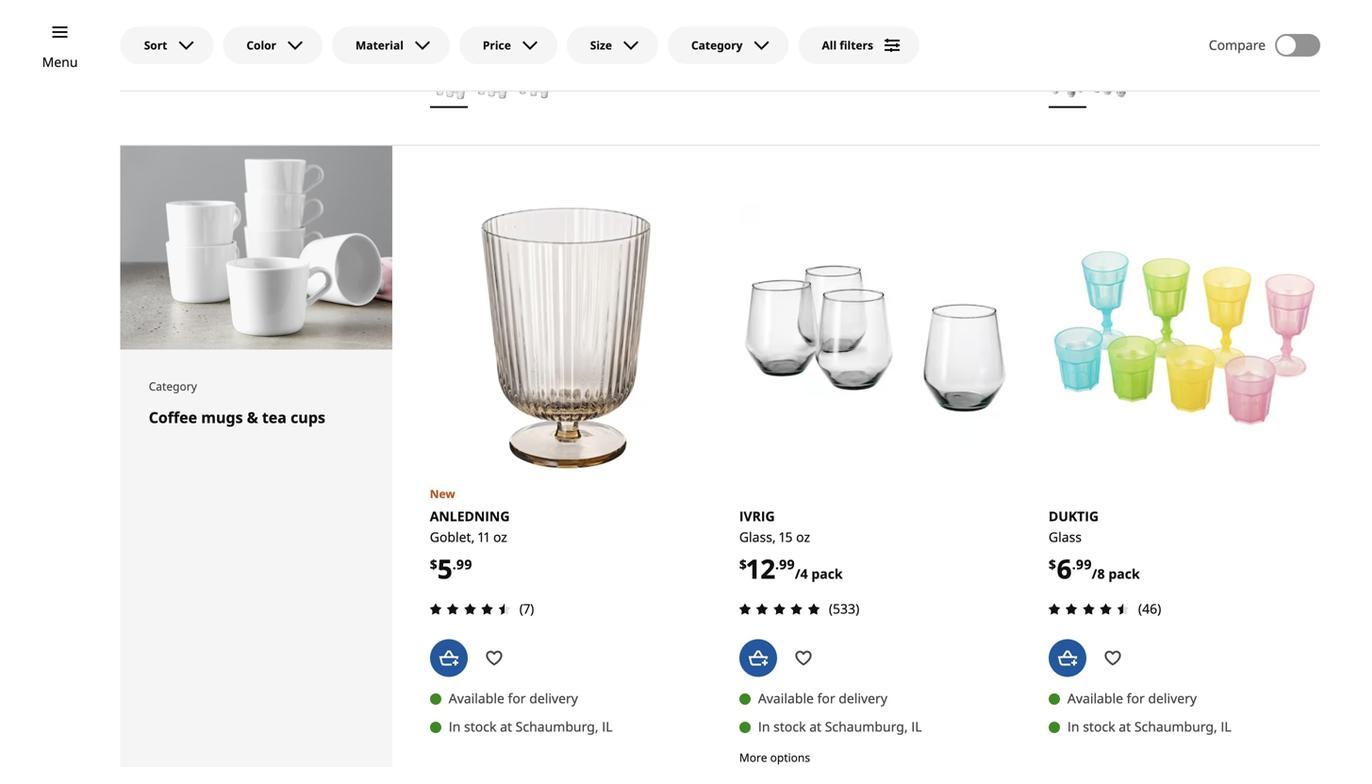 Task type: locate. For each thing, give the bounding box(es) containing it.
1 delivery from the left
[[530, 689, 578, 707]]

oz inside new anledning goblet, 11 oz $ 5 . 99
[[494, 528, 508, 546]]

0 horizontal spatial delivery
[[530, 689, 578, 707]]

pack inside ivrig glass, 15 oz $ 12 . 99 /4 pack
[[812, 565, 843, 583]]

delivery down (533)
[[839, 689, 888, 707]]

0 horizontal spatial oz
[[494, 528, 508, 546]]

coffee mugs & tea cups
[[149, 407, 325, 427]]

0 horizontal spatial available
[[449, 689, 505, 707]]

pack
[[812, 565, 843, 583], [1109, 565, 1141, 583]]

&
[[247, 407, 258, 427]]

99 inside duktig glass $ 6 . 99 /8 pack
[[1077, 555, 1092, 573]]

mugs
[[201, 407, 243, 427]]

3 delivery from the left
[[1149, 689, 1198, 707]]

1 horizontal spatial .
[[776, 555, 779, 573]]

available for delivery
[[449, 689, 578, 707], [759, 689, 888, 707], [1068, 689, 1198, 707]]

2 horizontal spatial .
[[1073, 555, 1077, 573]]

pack right /8 at the bottom right of page
[[1109, 565, 1141, 583]]

anledning
[[430, 507, 510, 525]]

available down review: 4.7 out of 5 stars. total reviews: 46 image
[[1068, 689, 1124, 707]]

3 99 from the left
[[1077, 555, 1092, 573]]

99 right the 5
[[457, 555, 472, 573]]

. inside new anledning goblet, 11 oz $ 5 . 99
[[453, 555, 457, 573]]

pack right /4
[[812, 565, 843, 583]]

for down '(7)' at the bottom left
[[508, 689, 526, 707]]

1 vertical spatial category
[[149, 378, 197, 394]]

all filters button
[[799, 26, 920, 64]]

11
[[478, 528, 490, 546]]

2 pack from the left
[[1109, 565, 1141, 583]]

0 horizontal spatial pack
[[812, 565, 843, 583]]

category inside 'popup button'
[[692, 37, 743, 53]]

2 horizontal spatial available for delivery
[[1068, 689, 1198, 707]]

3 available from the left
[[1068, 689, 1124, 707]]

3 $ from the left
[[1049, 555, 1057, 573]]

1 horizontal spatial oz
[[797, 528, 811, 546]]

3 available for delivery from the left
[[1068, 689, 1198, 707]]

for for 6
[[1127, 689, 1145, 707]]

tea
[[262, 407, 287, 427]]

1 horizontal spatial more
[[740, 750, 768, 765]]

1 $ from the left
[[430, 555, 438, 573]]

available for delivery down '(7)' at the bottom left
[[449, 689, 578, 707]]

99 inside ivrig glass, 15 oz $ 12 . 99 /4 pack
[[779, 555, 795, 573]]

1 horizontal spatial $
[[740, 555, 747, 573]]

oz
[[494, 528, 508, 546], [797, 528, 811, 546]]

available down review: 4.8 out of 5 stars. total reviews: 533 image
[[759, 689, 814, 707]]

1 horizontal spatial available for delivery
[[759, 689, 888, 707]]

in stock at schaumburg, il
[[449, 17, 613, 35], [759, 17, 923, 35], [139, 28, 303, 46], [449, 718, 613, 735], [759, 718, 923, 735], [1068, 718, 1232, 735]]

at
[[500, 17, 512, 35], [810, 17, 822, 35], [191, 28, 203, 46], [500, 718, 512, 735], [810, 718, 822, 735], [1119, 718, 1132, 735]]

1 horizontal spatial more options
[[740, 750, 811, 765]]

delivery
[[530, 689, 578, 707], [839, 689, 888, 707], [1149, 689, 1198, 707]]

in
[[449, 17, 461, 35], [759, 17, 771, 35], [139, 28, 151, 46], [449, 718, 461, 735], [759, 718, 771, 735], [1068, 718, 1080, 735]]

2 delivery from the left
[[839, 689, 888, 707]]

2 horizontal spatial delivery
[[1149, 689, 1198, 707]]

0 horizontal spatial more options
[[430, 50, 501, 65]]

options
[[461, 50, 501, 65], [771, 750, 811, 765]]

ivrig glass, 15 oz $ 12 . 99 /4 pack
[[740, 507, 843, 586]]

oz inside ivrig glass, 15 oz $ 12 . 99 /4 pack
[[797, 528, 811, 546]]

pack inside duktig glass $ 6 . 99 /8 pack
[[1109, 565, 1141, 583]]

il
[[602, 17, 613, 35], [912, 17, 923, 35], [293, 28, 303, 46], [602, 718, 613, 735], [912, 718, 923, 735], [1221, 718, 1232, 735]]

sort
[[144, 37, 167, 53]]

delivery down the (46)
[[1149, 689, 1198, 707]]

1 vertical spatial more
[[740, 750, 768, 765]]

/4
[[795, 565, 809, 583]]

oz right 11
[[494, 528, 508, 546]]

0 vertical spatial category
[[692, 37, 743, 53]]

available down review: 4.4 out of 5 stars. total reviews: 7 image
[[449, 689, 505, 707]]

new
[[430, 486, 455, 502]]

0 vertical spatial more
[[430, 50, 458, 65]]

more
[[430, 50, 458, 65], [740, 750, 768, 765]]

0 horizontal spatial options
[[461, 50, 501, 65]]

.
[[453, 555, 457, 573], [776, 555, 779, 573], [1073, 555, 1077, 573]]

6
[[1057, 551, 1073, 586]]

1 horizontal spatial available
[[759, 689, 814, 707]]

1 for from the left
[[508, 689, 526, 707]]

1 pack from the left
[[812, 565, 843, 583]]

0 horizontal spatial $
[[430, 555, 438, 573]]

2 for from the left
[[818, 689, 836, 707]]

glass
[[1049, 528, 1082, 546]]

. down goblet,
[[453, 555, 457, 573]]

all
[[822, 37, 837, 53]]

color
[[247, 37, 276, 53]]

99 right "12"
[[779, 555, 795, 573]]

schaumburg,
[[516, 17, 599, 35], [825, 17, 908, 35], [206, 28, 289, 46], [516, 718, 599, 735], [825, 718, 908, 735], [1135, 718, 1218, 735]]

1 99 from the left
[[457, 555, 472, 573]]

available for delivery down (533)
[[759, 689, 888, 707]]

2 horizontal spatial for
[[1127, 689, 1145, 707]]

oz right the '15'
[[797, 528, 811, 546]]

3 for from the left
[[1127, 689, 1145, 707]]

2 $ from the left
[[740, 555, 747, 573]]

0 horizontal spatial 99
[[457, 555, 472, 573]]

1 available for delivery from the left
[[449, 689, 578, 707]]

. inside ivrig glass, 15 oz $ 12 . 99 /4 pack
[[776, 555, 779, 573]]

2 . from the left
[[776, 555, 779, 573]]

2 horizontal spatial available
[[1068, 689, 1124, 707]]

1 horizontal spatial delivery
[[839, 689, 888, 707]]

stock
[[464, 17, 497, 35], [774, 17, 806, 35], [155, 28, 187, 46], [464, 718, 497, 735], [774, 718, 806, 735], [1084, 718, 1116, 735]]

99 right the 6
[[1077, 555, 1092, 573]]

99
[[457, 555, 472, 573], [779, 555, 795, 573], [1077, 555, 1092, 573]]

glass,
[[740, 528, 776, 546]]

more options
[[430, 50, 501, 65], [740, 750, 811, 765]]

99 inside new anledning goblet, 11 oz $ 5 . 99
[[457, 555, 472, 573]]

2 available for delivery from the left
[[759, 689, 888, 707]]

goblet,
[[430, 528, 475, 546]]

2 horizontal spatial 99
[[1077, 555, 1092, 573]]

1 oz from the left
[[494, 528, 508, 546]]

0 horizontal spatial category
[[149, 378, 197, 394]]

$
[[430, 555, 438, 573], [740, 555, 747, 573], [1049, 555, 1057, 573]]

for for 12
[[818, 689, 836, 707]]

1 vertical spatial more options
[[740, 750, 811, 765]]

0 horizontal spatial for
[[508, 689, 526, 707]]

. left /8 at the bottom right of page
[[1073, 555, 1077, 573]]

3 . from the left
[[1073, 555, 1077, 573]]

2 99 from the left
[[779, 555, 795, 573]]

. left /4
[[776, 555, 779, 573]]

for down the (46)
[[1127, 689, 1145, 707]]

$ down the glass,
[[740, 555, 747, 573]]

1 horizontal spatial pack
[[1109, 565, 1141, 583]]

0 horizontal spatial available for delivery
[[449, 689, 578, 707]]

delivery for .
[[839, 689, 888, 707]]

2 oz from the left
[[797, 528, 811, 546]]

1 available from the left
[[449, 689, 505, 707]]

1 horizontal spatial 99
[[779, 555, 795, 573]]

for
[[508, 689, 526, 707], [818, 689, 836, 707], [1127, 689, 1145, 707]]

1 vertical spatial options
[[771, 750, 811, 765]]

1 horizontal spatial for
[[818, 689, 836, 707]]

for down (533)
[[818, 689, 836, 707]]

2 horizontal spatial $
[[1049, 555, 1057, 573]]

delivery down '(7)' at the bottom left
[[530, 689, 578, 707]]

ivrig
[[740, 507, 775, 525]]

available for delivery down the (46)
[[1068, 689, 1198, 707]]

category
[[692, 37, 743, 53], [149, 378, 197, 394]]

$ down glass
[[1049, 555, 1057, 573]]

(7)
[[520, 600, 534, 618]]

$ down goblet,
[[430, 555, 438, 573]]

price
[[483, 37, 511, 53]]

available
[[449, 689, 505, 707], [759, 689, 814, 707], [1068, 689, 1124, 707]]

2 available from the left
[[759, 689, 814, 707]]

available for delivery for 5
[[449, 689, 578, 707]]

menu
[[42, 53, 78, 71]]

review: 4.7 out of 5 stars. total reviews: 46 image
[[1044, 598, 1135, 620]]

1 horizontal spatial category
[[692, 37, 743, 53]]

new anledning goblet, 11 oz $ 5 . 99
[[430, 486, 510, 586]]

duktig glass $ 6 . 99 /8 pack
[[1049, 507, 1141, 586]]

0 horizontal spatial .
[[453, 555, 457, 573]]

available for 5
[[449, 689, 505, 707]]

1 . from the left
[[453, 555, 457, 573]]

material
[[356, 37, 404, 53]]



Task type: describe. For each thing, give the bounding box(es) containing it.
material button
[[332, 26, 450, 64]]

0 horizontal spatial more
[[430, 50, 458, 65]]

color button
[[223, 26, 323, 64]]

$ inside ivrig glass, 15 oz $ 12 . 99 /4 pack
[[740, 555, 747, 573]]

sort button
[[120, 26, 214, 64]]

(533)
[[829, 600, 860, 618]]

/8
[[1092, 565, 1106, 583]]

available for 6
[[1068, 689, 1124, 707]]

review: 4.4 out of 5 stars. total reviews: 7 image
[[424, 598, 516, 620]]

. inside duktig glass $ 6 . 99 /8 pack
[[1073, 555, 1077, 573]]

all filters
[[822, 37, 874, 53]]

delivery for 5
[[530, 689, 578, 707]]

available for 12
[[759, 689, 814, 707]]

15
[[780, 528, 793, 546]]

$ inside duktig glass $ 6 . 99 /8 pack
[[1049, 555, 1057, 573]]

delivery for /8
[[1149, 689, 1198, 707]]

available for delivery for 6
[[1068, 689, 1198, 707]]

coffee
[[149, 407, 197, 427]]

1 horizontal spatial options
[[771, 750, 811, 765]]

duktig
[[1049, 507, 1099, 525]]

size button
[[567, 26, 659, 64]]

review: 4.8 out of 5 stars. total reviews: 533 image
[[734, 598, 826, 620]]

(46)
[[1139, 600, 1162, 618]]

available for delivery for 12
[[759, 689, 888, 707]]

0 vertical spatial more options
[[430, 50, 501, 65]]

for for 5
[[508, 689, 526, 707]]

category button
[[668, 26, 789, 64]]

menu button
[[42, 52, 78, 73]]

compare
[[1210, 36, 1266, 54]]

$ inside new anledning goblet, 11 oz $ 5 . 99
[[430, 555, 438, 573]]

0 vertical spatial options
[[461, 50, 501, 65]]

5
[[438, 551, 453, 586]]

price button
[[459, 26, 558, 64]]

cups
[[291, 407, 325, 427]]

filters
[[840, 37, 874, 53]]

12
[[747, 551, 776, 586]]

size
[[591, 37, 612, 53]]



Task type: vqa. For each thing, say whether or not it's contained in the screenshot.
for
yes



